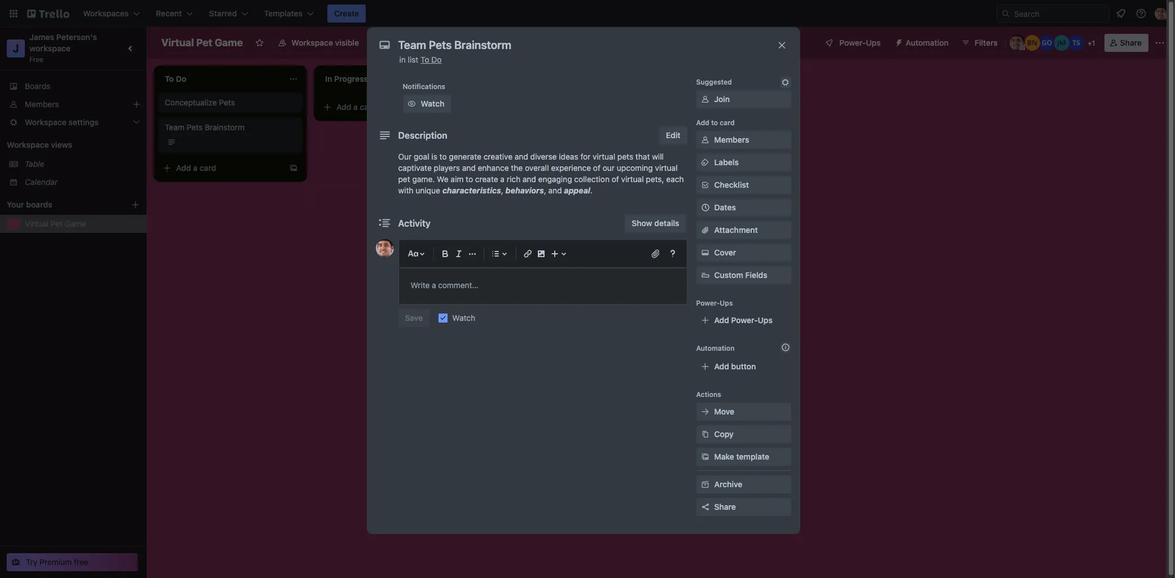 Task type: describe. For each thing, give the bounding box(es) containing it.
image image
[[535, 247, 548, 261]]

move
[[715, 407, 735, 417]]

watch button
[[403, 95, 451, 113]]

join
[[715, 94, 730, 104]]

edit button
[[660, 127, 688, 145]]

fields
[[746, 271, 768, 280]]

2 vertical spatial virtual
[[622, 175, 644, 184]]

custom
[[715, 271, 744, 280]]

your
[[7, 200, 24, 210]]

is
[[432, 152, 438, 162]]

appeal
[[564, 186, 591, 195]]

description
[[398, 130, 448, 141]]

and down engaging
[[549, 186, 562, 195]]

try
[[26, 558, 38, 568]]

tara schultz (taraschultz7) image
[[1069, 35, 1085, 51]]

workspace visible
[[292, 38, 359, 47]]

workspace visible button
[[271, 34, 366, 52]]

dates
[[715, 203, 736, 212]]

Search field
[[1011, 5, 1110, 22]]

link image
[[521, 247, 535, 261]]

virtual inside text box
[[162, 37, 194, 49]]

boards
[[26, 200, 52, 210]]

Main content area, start typing to enter text. text field
[[411, 279, 675, 293]]

show details link
[[625, 215, 686, 233]]

table
[[25, 159, 44, 169]]

watch inside button
[[421, 99, 445, 108]]

show details
[[632, 219, 680, 228]]

virtual pet game inside "link"
[[25, 219, 86, 229]]

sm image for automation
[[890, 34, 906, 50]]

board link
[[368, 34, 416, 52]]

suggested
[[697, 78, 732, 86]]

+
[[1088, 39, 1093, 47]]

premium
[[40, 558, 72, 568]]

more formatting image
[[466, 247, 479, 261]]

sm image for members
[[700, 134, 711, 146]]

1 horizontal spatial members
[[715, 135, 750, 145]]

collection
[[575, 175, 610, 184]]

table link
[[25, 159, 140, 170]]

filters button
[[958, 34, 1002, 52]]

jeremy miller (jeremymiller198) image
[[1054, 35, 1070, 51]]

archive link
[[697, 476, 791, 494]]

and down generate
[[462, 163, 476, 173]]

Board name text field
[[156, 34, 249, 52]]

james peterson's workspace free
[[29, 32, 99, 64]]

players
[[434, 163, 460, 173]]

upcoming
[[617, 163, 653, 173]]

italic ⌘i image
[[452, 247, 466, 261]]

creative
[[484, 152, 513, 162]]

to
[[421, 55, 430, 64]]

2 vertical spatial to
[[466, 175, 473, 184]]

add to card
[[697, 119, 735, 127]]

rich
[[507, 175, 521, 184]]

goal
[[414, 152, 430, 162]]

save
[[405, 313, 423, 323]]

do
[[432, 55, 442, 64]]

cover link
[[697, 244, 791, 262]]

and up behaviors
[[523, 175, 536, 184]]

list inside button
[[703, 73, 714, 82]]

our
[[603, 163, 615, 173]]

checklist
[[715, 180, 749, 190]]

add button button
[[697, 358, 791, 376]]

your boards
[[7, 200, 52, 210]]

make template link
[[697, 448, 791, 466]]

in
[[400, 55, 406, 64]]

will
[[652, 152, 664, 162]]

create
[[334, 8, 359, 18]]

1 horizontal spatial members link
[[697, 131, 791, 149]]

enhance
[[478, 163, 509, 173]]

move link
[[697, 403, 791, 421]]

custom fields button
[[697, 270, 791, 281]]

show
[[632, 219, 653, 228]]

for
[[581, 152, 591, 162]]

sm image for archive
[[700, 479, 711, 491]]

actions
[[697, 391, 722, 399]]

power-ups button
[[817, 34, 888, 52]]

sm image for suggested
[[780, 77, 791, 88]]

experience
[[551, 163, 591, 173]]

add board image
[[131, 200, 140, 210]]

archive
[[715, 480, 743, 490]]

join link
[[697, 90, 791, 108]]

make
[[715, 452, 735, 462]]

team pets brainstorm
[[165, 123, 245, 132]]

0 vertical spatial to
[[712, 119, 718, 127]]

1 vertical spatial of
[[612, 175, 619, 184]]

checklist link
[[697, 176, 791, 194]]

power-ups inside button
[[840, 38, 881, 47]]

calendar
[[25, 177, 58, 187]]

open help dialog image
[[666, 247, 680, 261]]

add power-ups link
[[697, 312, 791, 330]]

edit
[[666, 130, 681, 140]]

pet inside text box
[[196, 37, 213, 49]]

0 horizontal spatial members link
[[0, 95, 147, 114]]

workspace for workspace visible
[[292, 38, 333, 47]]

make template
[[715, 452, 770, 462]]

virtual pet game inside text box
[[162, 37, 243, 49]]

sm image for make template
[[700, 452, 711, 463]]

to do link
[[421, 55, 442, 64]]

behaviors
[[506, 186, 544, 195]]

add a card button for create from template… image at the top left of page
[[319, 98, 445, 116]]

game.
[[413, 175, 435, 184]]

ups inside button
[[866, 38, 881, 47]]

pets for conceptualize
[[219, 98, 235, 107]]

automation inside button
[[906, 38, 949, 47]]

0 horizontal spatial members
[[25, 99, 59, 109]]

characteristics , behaviors , and appeal .
[[443, 186, 593, 195]]

and up the at left top
[[515, 152, 529, 162]]

team
[[165, 123, 185, 132]]

copy
[[715, 430, 734, 439]]

0 horizontal spatial power-ups
[[697, 299, 733, 308]]

visible
[[335, 38, 359, 47]]

card for create from template… image at the top left of page
[[360, 102, 377, 112]]

add a card for add a card button for create from template… icon
[[176, 163, 216, 173]]

virtual inside "link"
[[25, 219, 48, 229]]

2 horizontal spatial virtual
[[655, 163, 678, 173]]

sm image for labels
[[700, 157, 711, 168]]

a for add a card button associated with create from template… image at the top left of page
[[354, 102, 358, 112]]

add inside button
[[655, 73, 670, 82]]

button
[[732, 362, 756, 372]]

dates button
[[697, 199, 791, 217]]

attachment
[[715, 225, 758, 235]]

a inside our goal is to generate creative and diverse ideas for virtual pets that will captivate players and enhance the overall experience of our upcoming virtual pet game. we aim to create a rich and engaging collection of virtual pets, each with unique
[[501, 175, 505, 184]]

1 vertical spatial james peterson (jamespeterson93) image
[[376, 239, 394, 258]]

create button
[[328, 5, 366, 23]]



Task type: vqa. For each thing, say whether or not it's contained in the screenshot.
Add a card button
yes



Task type: locate. For each thing, give the bounding box(es) containing it.
0 horizontal spatial james peterson (jamespeterson93) image
[[376, 239, 394, 258]]

1 vertical spatial add a card
[[176, 163, 216, 173]]

to up characteristics
[[466, 175, 473, 184]]

0 horizontal spatial a
[[193, 163, 198, 173]]

1 vertical spatial power-
[[697, 299, 720, 308]]

virtual down will
[[655, 163, 678, 173]]

1 vertical spatial members
[[715, 135, 750, 145]]

members link down boards
[[0, 95, 147, 114]]

sm image left make
[[700, 452, 711, 463]]

1 vertical spatial workspace
[[7, 140, 49, 150]]

1 horizontal spatial card
[[360, 102, 377, 112]]

text styles image
[[406, 247, 420, 261]]

sm image left archive
[[700, 479, 711, 491]]

pet down your boards with 1 items element
[[51, 219, 63, 229]]

0 horizontal spatial workspace
[[7, 140, 49, 150]]

a
[[354, 102, 358, 112], [193, 163, 198, 173], [501, 175, 505, 184]]

labels link
[[697, 154, 791, 172]]

0 horizontal spatial of
[[594, 163, 601, 173]]

share button down "0 notifications" icon
[[1105, 34, 1149, 52]]

open information menu image
[[1136, 8, 1148, 19]]

engaging
[[539, 175, 572, 184]]

copy link
[[697, 426, 791, 444]]

to right is
[[440, 152, 447, 162]]

j
[[13, 42, 19, 55]]

,
[[501, 186, 504, 195], [544, 186, 547, 195]]

1 vertical spatial add a card button
[[158, 159, 285, 177]]

0 vertical spatial virtual
[[593, 152, 616, 162]]

sm image down add to card
[[700, 134, 711, 146]]

2 horizontal spatial ups
[[866, 38, 881, 47]]

create from template… image
[[289, 164, 298, 173]]

2 vertical spatial power-
[[732, 316, 758, 325]]

each
[[667, 175, 684, 184]]

james peterson (jamespeterson93) image
[[1010, 35, 1026, 51], [376, 239, 394, 258]]

add a card button for create from template… icon
[[158, 159, 285, 177]]

share down archive
[[715, 503, 736, 512]]

primary element
[[0, 0, 1176, 27]]

attachment button
[[697, 221, 791, 239]]

2 horizontal spatial power-
[[840, 38, 866, 47]]

0 vertical spatial sm image
[[890, 34, 906, 50]]

create from template… image
[[450, 103, 459, 112]]

1 vertical spatial a
[[193, 163, 198, 173]]

0 horizontal spatial to
[[440, 152, 447, 162]]

virtual pet game
[[162, 37, 243, 49], [25, 219, 86, 229]]

0 horizontal spatial power-
[[697, 299, 720, 308]]

1 vertical spatial share
[[715, 503, 736, 512]]

0 notifications image
[[1115, 7, 1128, 20]]

add another list button
[[635, 66, 788, 90]]

james peterson's workspace link
[[29, 32, 99, 53]]

0 vertical spatial share
[[1121, 38, 1142, 47]]

with
[[398, 186, 414, 195]]

sm image inside labels 'link'
[[700, 157, 711, 168]]

customize views image
[[422, 37, 433, 49]]

watch down notifications
[[421, 99, 445, 108]]

1 horizontal spatial share button
[[1105, 34, 1149, 52]]

virtual up our
[[593, 152, 616, 162]]

1 vertical spatial ups
[[720, 299, 733, 308]]

peterson's
[[56, 32, 97, 42]]

workspace
[[29, 43, 71, 53]]

automation
[[906, 38, 949, 47], [697, 344, 735, 353]]

1 vertical spatial members link
[[697, 131, 791, 149]]

, down engaging
[[544, 186, 547, 195]]

free
[[29, 55, 43, 64]]

members link up labels 'link'
[[697, 131, 791, 149]]

sm image inside 'cover' link
[[700, 247, 711, 259]]

1 horizontal spatial pets
[[219, 98, 235, 107]]

sm image inside move link
[[700, 407, 711, 418]]

automation left filters button
[[906, 38, 949, 47]]

1 horizontal spatial watch
[[453, 313, 476, 323]]

pets right team
[[187, 123, 203, 132]]

workspace for workspace views
[[7, 140, 49, 150]]

to
[[712, 119, 718, 127], [440, 152, 447, 162], [466, 175, 473, 184]]

filters
[[975, 38, 998, 47]]

sm image
[[890, 34, 906, 50], [700, 94, 711, 105], [700, 247, 711, 259]]

card for create from template… icon
[[200, 163, 216, 173]]

sm image inside checklist link
[[700, 180, 711, 191]]

list
[[408, 55, 419, 64], [703, 73, 714, 82]]

1 vertical spatial virtual
[[655, 163, 678, 173]]

details
[[655, 219, 680, 228]]

0 vertical spatial automation
[[906, 38, 949, 47]]

1 horizontal spatial virtual
[[622, 175, 644, 184]]

0 vertical spatial pet
[[196, 37, 213, 49]]

0 vertical spatial ups
[[866, 38, 881, 47]]

0 horizontal spatial list
[[408, 55, 419, 64]]

a for add a card button for create from template… icon
[[193, 163, 198, 173]]

1
[[1093, 39, 1096, 47]]

add a card for add a card button associated with create from template… image at the top left of page
[[337, 102, 377, 112]]

0 vertical spatial watch
[[421, 99, 445, 108]]

0 horizontal spatial watch
[[421, 99, 445, 108]]

characteristics
[[443, 186, 501, 195]]

1 horizontal spatial ups
[[758, 316, 773, 325]]

2 vertical spatial a
[[501, 175, 505, 184]]

sm image down the actions
[[700, 407, 711, 418]]

0 horizontal spatial virtual
[[25, 219, 48, 229]]

virtual
[[593, 152, 616, 162], [655, 163, 678, 173], [622, 175, 644, 184]]

james peterson (jamespeterson93) image left text styles image at the top left
[[376, 239, 394, 258]]

james peterson (jamespeterson93) image left gary orlando (garyorlando) icon
[[1010, 35, 1026, 51]]

game left star or unstar board 'image'
[[215, 37, 243, 49]]

share button down the archive link
[[697, 499, 791, 517]]

0 horizontal spatial share
[[715, 503, 736, 512]]

0 vertical spatial members
[[25, 99, 59, 109]]

watch
[[421, 99, 445, 108], [453, 313, 476, 323]]

0 vertical spatial of
[[594, 163, 601, 173]]

None text field
[[393, 35, 766, 55]]

1 horizontal spatial pet
[[196, 37, 213, 49]]

1 vertical spatial automation
[[697, 344, 735, 353]]

pet inside "link"
[[51, 219, 63, 229]]

sm image for copy
[[700, 429, 711, 441]]

2 horizontal spatial a
[[501, 175, 505, 184]]

our goal is to generate creative and diverse ideas for virtual pets that will captivate players and enhance the overall experience of our upcoming virtual pet game. we aim to create a rich and engaging collection of virtual pets, each with unique
[[398, 152, 684, 195]]

1 horizontal spatial power-ups
[[840, 38, 881, 47]]

workspace views
[[7, 140, 72, 150]]

workspace left visible
[[292, 38, 333, 47]]

1 vertical spatial pet
[[51, 219, 63, 229]]

create
[[475, 175, 498, 184]]

0 vertical spatial share button
[[1105, 34, 1149, 52]]

0 vertical spatial virtual pet game
[[162, 37, 243, 49]]

editor toolbar toolbar
[[404, 245, 682, 263]]

2 horizontal spatial card
[[720, 119, 735, 127]]

1 horizontal spatial automation
[[906, 38, 949, 47]]

of down our
[[612, 175, 619, 184]]

of
[[594, 163, 601, 173], [612, 175, 619, 184]]

0 vertical spatial game
[[215, 37, 243, 49]]

calendar link
[[25, 177, 140, 188]]

save button
[[398, 309, 430, 328]]

0 vertical spatial members link
[[0, 95, 147, 114]]

conceptualize pets
[[165, 98, 235, 107]]

2 horizontal spatial to
[[712, 119, 718, 127]]

to down join
[[712, 119, 718, 127]]

1 , from the left
[[501, 186, 504, 195]]

pet left star or unstar board 'image'
[[196, 37, 213, 49]]

the
[[511, 163, 523, 173]]

0 vertical spatial virtual
[[162, 37, 194, 49]]

sm image for move
[[700, 407, 711, 418]]

search image
[[1002, 9, 1011, 18]]

ben nelson (bennelson96) image
[[1025, 35, 1041, 51]]

sm image inside the archive link
[[700, 479, 711, 491]]

members down boards
[[25, 99, 59, 109]]

0 horizontal spatial virtual pet game
[[25, 219, 86, 229]]

sm image for join
[[700, 94, 711, 105]]

game
[[215, 37, 243, 49], [65, 219, 86, 229]]

try premium free
[[26, 558, 88, 568]]

another
[[672, 73, 701, 82]]

automation up add button
[[697, 344, 735, 353]]

our
[[398, 152, 412, 162]]

sm image for checklist
[[700, 180, 711, 191]]

labels
[[715, 158, 739, 167]]

1 horizontal spatial list
[[703, 73, 714, 82]]

aim
[[451, 175, 464, 184]]

pets for team
[[187, 123, 203, 132]]

0 vertical spatial pets
[[219, 98, 235, 107]]

that
[[636, 152, 650, 162]]

unique
[[416, 186, 440, 195]]

0 horizontal spatial ups
[[720, 299, 733, 308]]

1 horizontal spatial virtual pet game
[[162, 37, 243, 49]]

0 vertical spatial workspace
[[292, 38, 333, 47]]

1 horizontal spatial workspace
[[292, 38, 333, 47]]

ups down fields at the right
[[758, 316, 773, 325]]

0 horizontal spatial pet
[[51, 219, 63, 229]]

sm image left labels
[[700, 157, 711, 168]]

.
[[591, 186, 593, 195]]

pet
[[196, 37, 213, 49], [51, 219, 63, 229]]

share left show menu icon
[[1121, 38, 1142, 47]]

share for the right share 'button'
[[1121, 38, 1142, 47]]

1 vertical spatial power-ups
[[697, 299, 733, 308]]

workspace inside workspace visible button
[[292, 38, 333, 47]]

0 vertical spatial power-ups
[[840, 38, 881, 47]]

members
[[25, 99, 59, 109], [715, 135, 750, 145]]

, left behaviors
[[501, 186, 504, 195]]

sm image inside watch button
[[406, 98, 418, 110]]

ups left automation button
[[866, 38, 881, 47]]

0 horizontal spatial ,
[[501, 186, 504, 195]]

virtual down upcoming
[[622, 175, 644, 184]]

members up labels
[[715, 135, 750, 145]]

1 vertical spatial pets
[[187, 123, 203, 132]]

brainstorm
[[205, 123, 245, 132]]

sm image
[[780, 77, 791, 88], [406, 98, 418, 110], [700, 134, 711, 146], [700, 157, 711, 168], [700, 180, 711, 191], [700, 407, 711, 418], [700, 429, 711, 441], [700, 452, 711, 463], [700, 479, 711, 491]]

1 horizontal spatial power-
[[732, 316, 758, 325]]

add a card button down brainstorm
[[158, 159, 285, 177]]

sm image inside automation button
[[890, 34, 906, 50]]

sm image left checklist
[[700, 180, 711, 191]]

list right another
[[703, 73, 714, 82]]

sm image inside the make template link
[[700, 452, 711, 463]]

team pets brainstorm link
[[165, 122, 296, 133]]

in list to do
[[400, 55, 442, 64]]

sm image left cover
[[700, 247, 711, 259]]

game inside "link"
[[65, 219, 86, 229]]

0 horizontal spatial game
[[65, 219, 86, 229]]

pets,
[[646, 175, 664, 184]]

0 vertical spatial add a card button
[[319, 98, 445, 116]]

1 vertical spatial virtual
[[25, 219, 48, 229]]

pets up brainstorm
[[219, 98, 235, 107]]

add a card button down notifications
[[319, 98, 445, 116]]

members link
[[0, 95, 147, 114], [697, 131, 791, 149]]

share
[[1121, 38, 1142, 47], [715, 503, 736, 512]]

we
[[437, 175, 449, 184]]

1 vertical spatial to
[[440, 152, 447, 162]]

star or unstar board image
[[255, 38, 264, 47]]

attach and insert link image
[[650, 248, 662, 260]]

sm image left join
[[700, 94, 711, 105]]

2 , from the left
[[544, 186, 547, 195]]

1 horizontal spatial of
[[612, 175, 619, 184]]

game down your boards with 1 items element
[[65, 219, 86, 229]]

0 horizontal spatial virtual
[[593, 152, 616, 162]]

james
[[29, 32, 54, 42]]

1 horizontal spatial ,
[[544, 186, 547, 195]]

1 vertical spatial sm image
[[700, 94, 711, 105]]

generate
[[449, 152, 482, 162]]

sm image down notifications
[[406, 98, 418, 110]]

automation button
[[890, 34, 956, 52]]

free
[[74, 558, 88, 568]]

sm image up the join link
[[780, 77, 791, 88]]

1 vertical spatial card
[[720, 119, 735, 127]]

1 vertical spatial watch
[[453, 313, 476, 323]]

1 vertical spatial list
[[703, 73, 714, 82]]

boards
[[25, 81, 50, 91]]

show menu image
[[1155, 37, 1166, 49]]

cover
[[715, 248, 737, 258]]

ups up add power-ups
[[720, 299, 733, 308]]

gary orlando (garyorlando) image
[[1040, 35, 1055, 51]]

james peterson (jamespeterson93) image
[[1155, 7, 1169, 20]]

1 horizontal spatial add a card button
[[319, 98, 445, 116]]

game inside text box
[[215, 37, 243, 49]]

2 vertical spatial card
[[200, 163, 216, 173]]

list right in
[[408, 55, 419, 64]]

pets
[[618, 152, 634, 162]]

custom fields
[[715, 271, 768, 280]]

share for the bottommost share 'button'
[[715, 503, 736, 512]]

virtual pet game link
[[25, 219, 140, 230]]

template
[[737, 452, 770, 462]]

diverse
[[531, 152, 557, 162]]

1 horizontal spatial game
[[215, 37, 243, 49]]

lists image
[[489, 247, 502, 261]]

add
[[655, 73, 670, 82], [337, 102, 352, 112], [697, 119, 710, 127], [176, 163, 191, 173], [715, 316, 730, 325], [715, 362, 730, 372]]

notifications
[[403, 82, 446, 91]]

1 horizontal spatial share
[[1121, 38, 1142, 47]]

0 vertical spatial james peterson (jamespeterson93) image
[[1010, 35, 1026, 51]]

power- inside button
[[840, 38, 866, 47]]

1 horizontal spatial to
[[466, 175, 473, 184]]

1 horizontal spatial virtual
[[162, 37, 194, 49]]

0 horizontal spatial automation
[[697, 344, 735, 353]]

1 horizontal spatial add a card
[[337, 102, 377, 112]]

1 vertical spatial virtual pet game
[[25, 219, 86, 229]]

bold ⌘b image
[[439, 247, 452, 261]]

your boards with 1 items element
[[7, 198, 114, 212]]

sm image for watch
[[406, 98, 418, 110]]

0 vertical spatial list
[[408, 55, 419, 64]]

ideas
[[559, 152, 579, 162]]

0 horizontal spatial add a card
[[176, 163, 216, 173]]

0 vertical spatial add a card
[[337, 102, 377, 112]]

0 horizontal spatial share button
[[697, 499, 791, 517]]

card
[[360, 102, 377, 112], [720, 119, 735, 127], [200, 163, 216, 173]]

of left our
[[594, 163, 601, 173]]

sm image inside copy link
[[700, 429, 711, 441]]

0 vertical spatial card
[[360, 102, 377, 112]]

workspace up table
[[7, 140, 49, 150]]

j link
[[7, 40, 25, 58]]

sm image inside the join link
[[700, 94, 711, 105]]

0 vertical spatial power-
[[840, 38, 866, 47]]

1 vertical spatial share button
[[697, 499, 791, 517]]

sm image right power-ups button
[[890, 34, 906, 50]]

sm image for cover
[[700, 247, 711, 259]]

sm image left copy
[[700, 429, 711, 441]]

and
[[515, 152, 529, 162], [462, 163, 476, 173], [523, 175, 536, 184], [549, 186, 562, 195]]

overall
[[525, 163, 549, 173]]

watch right save
[[453, 313, 476, 323]]

board
[[387, 38, 410, 47]]



